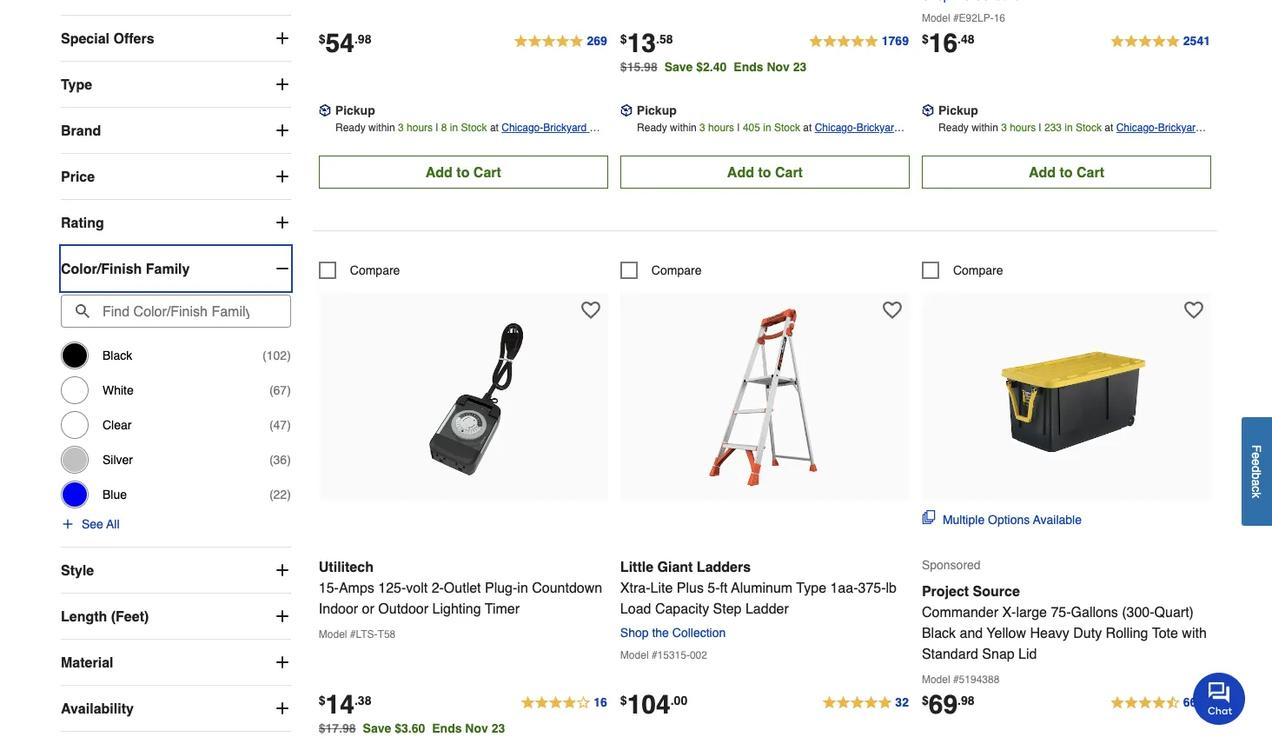 Task type: describe. For each thing, give the bounding box(es) containing it.
availability
[[61, 701, 134, 717]]

$ for 69
[[922, 694, 929, 708]]

$ for 13
[[621, 32, 627, 46]]

rating
[[61, 215, 104, 231]]

in for 405
[[764, 122, 772, 134]]

lowe's for 8
[[502, 139, 534, 152]]

tote
[[1153, 625, 1179, 641]]

giant
[[658, 559, 693, 575]]

1 to from the left
[[457, 164, 470, 180]]

plus image for length (feet)
[[274, 608, 291, 626]]

pickup for ready within 3 hours | 8 in stock at chicago-brickyard lowe's
[[335, 104, 375, 118]]

23 for 13
[[794, 60, 807, 74]]

5 stars image for 16
[[1110, 32, 1212, 52]]

style button
[[61, 548, 291, 593]]

outlet
[[444, 580, 481, 596]]

chicago- for ready within 3 hours | 8 in stock at chicago-brickyard lowe's
[[502, 122, 544, 134]]

stock for 8
[[461, 122, 487, 134]]

yellow
[[987, 625, 1027, 641]]

source
[[974, 583, 1021, 599]]

model for model # e92lp-16
[[922, 12, 951, 25]]

( for 102
[[263, 349, 267, 363]]

within for ready within 3 hours | 233 in stock at chicago-brickyard lowe's
[[972, 122, 999, 134]]

ends nov 23 element for 14
[[432, 722, 512, 736]]

plus
[[677, 580, 704, 596]]

( 67 )
[[269, 384, 291, 398]]

22
[[274, 488, 287, 502]]

5 stars image for 54
[[513, 32, 609, 52]]

model for model # 15315-002
[[621, 650, 649, 662]]

$15.98
[[621, 60, 658, 74]]

) for ( 47 )
[[287, 419, 291, 433]]

3 to from the left
[[1060, 164, 1073, 180]]

compare for 5013943287 element
[[954, 264, 1004, 278]]

compare for 5014114195 element
[[652, 264, 702, 278]]

( for 67
[[269, 384, 274, 398]]

and
[[960, 625, 984, 641]]

( 22 )
[[269, 488, 291, 502]]

$ 104 .00
[[621, 690, 688, 720]]

( for 36
[[269, 453, 274, 467]]

5194388
[[960, 674, 1000, 686]]

silver
[[103, 453, 133, 467]]

volt
[[406, 580, 428, 596]]

125-
[[378, 580, 406, 596]]

plus image for price
[[274, 168, 291, 186]]

2541 button
[[1110, 32, 1212, 52]]

nov for 13
[[767, 60, 790, 74]]

pickup for ready within 3 hours | 233 in stock at chicago-brickyard lowe's
[[939, 104, 979, 118]]

269 button
[[513, 32, 609, 52]]

little giant ladders xtra-lite plus 5-ft aluminum type 1aa-375-lb load capacity step ladder
[[621, 559, 897, 617]]

3 for 233
[[1002, 122, 1008, 134]]

cart for 1st add to cart "button" from the right
[[1077, 164, 1105, 180]]

1 vertical spatial 16
[[929, 29, 958, 59]]

brickyard for ready within 3 hours | 8 in stock at chicago-brickyard lowe's
[[544, 122, 587, 134]]

with
[[1183, 625, 1208, 641]]

5-
[[708, 580, 720, 596]]

plus image for style
[[274, 562, 291, 580]]

chicago-brickyard lowe's button for ready within 3 hours | 405 in stock at chicago-brickyard lowe's
[[815, 119, 910, 152]]

cart for third add to cart "button" from the right
[[474, 164, 502, 180]]

3 add from the left
[[1029, 164, 1056, 180]]

$ for 14
[[319, 694, 326, 708]]

hours for 405
[[709, 122, 735, 134]]

$ 69 .98
[[922, 690, 975, 720]]

chicago- for ready within 3 hours | 233 in stock at chicago-brickyard lowe's
[[1117, 122, 1159, 134]]

| for 405
[[738, 122, 740, 134]]

actual price $104.00 element
[[621, 690, 688, 720]]

6692
[[1184, 696, 1211, 710]]

67
[[274, 384, 287, 398]]

$ 54 .98
[[319, 29, 372, 59]]

) for ( 102 )
[[287, 349, 291, 363]]

model # lts-t58
[[319, 629, 396, 641]]

see all
[[82, 518, 120, 532]]

stock for 405
[[775, 122, 801, 134]]

$ 14 .38
[[319, 690, 372, 720]]

$ 16 .48
[[922, 29, 975, 59]]

lts-
[[356, 629, 378, 641]]

heavy
[[1031, 625, 1070, 641]]

104
[[627, 690, 671, 720]]

model for model # lts-t58
[[319, 629, 347, 641]]

actual price $13.58 element
[[621, 29, 673, 59]]

at for 233
[[1105, 122, 1114, 134]]

black inside project source commander x-large 75-gallons (300-quart) black and yellow heavy duty rolling tote with standard snap lid
[[922, 625, 957, 641]]

savings save $3.60 element
[[363, 722, 512, 736]]

load
[[621, 601, 652, 617]]

102
[[267, 349, 287, 363]]

2 to from the left
[[759, 164, 772, 180]]

brickyard for ready within 3 hours | 233 in stock at chicago-brickyard lowe's
[[1159, 122, 1202, 134]]

nov for 14
[[466, 722, 489, 736]]

model # e92lp-16
[[922, 12, 1006, 25]]

outdoor
[[378, 601, 429, 617]]

the
[[653, 626, 669, 640]]

plus image for special offers
[[274, 30, 291, 47]]

0 vertical spatial 16
[[994, 12, 1006, 25]]

save for 13
[[665, 60, 693, 74]]

$2.40
[[697, 60, 727, 74]]

multiple options available link
[[922, 511, 1083, 529]]

5014114195 element
[[621, 262, 702, 279]]

or
[[362, 601, 375, 617]]

special offers button
[[61, 16, 291, 61]]

15315-
[[658, 650, 690, 662]]

see
[[82, 518, 103, 532]]

$ for 16
[[922, 32, 929, 46]]

savings save $2.40 element
[[665, 60, 814, 74]]

brand button
[[61, 108, 291, 153]]

save for 14
[[363, 722, 392, 736]]

lite
[[651, 580, 673, 596]]

23 for 14
[[492, 722, 505, 736]]

within for ready within 3 hours | 405 in stock at chicago-brickyard lowe's
[[670, 122, 697, 134]]

stock for 233
[[1076, 122, 1103, 134]]

shop the collection
[[621, 626, 726, 640]]

actual price $54.98 element
[[319, 29, 372, 59]]

lb
[[886, 580, 897, 596]]

multiple
[[943, 513, 985, 527]]

ready for ready within 3 hours | 405 in stock at chicago-brickyard lowe's
[[637, 122, 668, 134]]

(feet)
[[111, 609, 149, 625]]

b
[[1251, 473, 1265, 479]]

8
[[442, 122, 447, 134]]

project
[[922, 583, 970, 599]]

model # 5194388
[[922, 674, 1000, 686]]

offers
[[113, 30, 154, 47]]

type button
[[61, 62, 291, 107]]

( 102 )
[[263, 349, 291, 363]]

aluminum
[[732, 580, 793, 596]]

5013943287 element
[[922, 262, 1004, 279]]

4 stars image
[[520, 693, 609, 714]]

.98 for 54
[[355, 32, 372, 46]]

ready within 3 hours | 8 in stock at chicago-brickyard lowe's
[[336, 122, 590, 152]]

availability button
[[61, 686, 291, 732]]

) for ( 22 )
[[287, 488, 291, 502]]

plus image inside see all button
[[61, 518, 75, 532]]

gallons
[[1072, 604, 1119, 620]]

see all button
[[61, 516, 120, 533]]

was price $15.98 element
[[621, 56, 665, 74]]

actual price $69.98 element
[[922, 690, 975, 720]]

material
[[61, 655, 113, 671]]

) for ( 67 )
[[287, 384, 291, 398]]

( for 47
[[269, 419, 274, 433]]

little
[[621, 559, 654, 575]]

32 button
[[822, 693, 910, 714]]

1 add from the left
[[426, 164, 453, 180]]

rolling
[[1107, 625, 1149, 641]]

1 add to cart button from the left
[[319, 156, 609, 189]]

special
[[61, 30, 110, 47]]

$17.98 save $3.60 ends nov 23
[[319, 722, 505, 736]]

ends nov 23 element for 13
[[734, 60, 814, 74]]



Task type: locate. For each thing, give the bounding box(es) containing it.
3 pickup from the left
[[939, 104, 979, 118]]

3 compare from the left
[[954, 264, 1004, 278]]

e up d
[[1251, 452, 1265, 459]]

$3.60
[[395, 722, 425, 736]]

e up b
[[1251, 459, 1265, 466]]

save down .58
[[665, 60, 693, 74]]

plus image inside "availability" button
[[274, 700, 291, 718]]

plus image
[[274, 30, 291, 47], [274, 76, 291, 93], [274, 214, 291, 232], [61, 518, 75, 532], [274, 562, 291, 580], [274, 608, 291, 626]]

heart outline image
[[1185, 301, 1204, 320]]

e92lp-
[[960, 12, 994, 25]]

$ up was price $17.98 element
[[319, 694, 326, 708]]

0 horizontal spatial black
[[103, 349, 132, 363]]

3 ready from the left
[[939, 122, 969, 134]]

plus image inside type button
[[274, 76, 291, 93]]

269
[[587, 34, 608, 48]]

within left 8
[[369, 122, 395, 134]]

$ left .00
[[621, 694, 627, 708]]

5 stars image
[[513, 32, 609, 52], [808, 32, 910, 52], [1110, 32, 1212, 52], [822, 693, 910, 714]]

was price $17.98 element
[[319, 718, 363, 736]]

( 36 )
[[269, 453, 291, 467]]

# for 5194388
[[954, 674, 960, 686]]

ready for ready within 3 hours | 8 in stock at chicago-brickyard lowe's
[[336, 122, 366, 134]]

) down ( 36 )
[[287, 488, 291, 502]]

ready for ready within 3 hours | 233 in stock at chicago-brickyard lowe's
[[939, 122, 969, 134]]

ends
[[734, 60, 764, 74], [432, 722, 462, 736]]

3 left 8
[[398, 122, 404, 134]]

2 pickup from the left
[[637, 104, 677, 118]]

1 horizontal spatial at
[[804, 122, 812, 134]]

d
[[1251, 466, 1265, 473]]

ready inside the ready within 3 hours | 405 in stock at chicago-brickyard lowe's
[[637, 122, 668, 134]]

0 vertical spatial ends nov 23 element
[[734, 60, 814, 74]]

compare for 5014300771 element
[[350, 264, 400, 278]]

1 horizontal spatial cart
[[776, 164, 803, 180]]

0 horizontal spatial pickup image
[[621, 105, 633, 117]]

1 3 from the left
[[398, 122, 404, 134]]

actual price $14.38 element
[[319, 690, 372, 720]]

| inside the ready within 3 hours | 8 in stock at chicago-brickyard lowe's
[[436, 122, 439, 134]]

lowe's inside ready within 3 hours | 233 in stock at chicago-brickyard lowe's
[[1117, 139, 1149, 152]]

1 horizontal spatial to
[[759, 164, 772, 180]]

compare inside 5013943287 element
[[954, 264, 1004, 278]]

.98 for 69
[[958, 694, 975, 708]]

1 horizontal spatial ends nov 23 element
[[734, 60, 814, 74]]

at inside the ready within 3 hours | 8 in stock at chicago-brickyard lowe's
[[490, 122, 499, 134]]

lighting
[[433, 601, 481, 617]]

xtra-
[[621, 580, 651, 596]]

hours left 233
[[1011, 122, 1037, 134]]

plus image for brand
[[274, 122, 291, 140]]

0 horizontal spatial .98
[[355, 32, 372, 46]]

0 vertical spatial nov
[[767, 60, 790, 74]]

plus image inside material "button"
[[274, 654, 291, 672]]

1 horizontal spatial pickup image
[[922, 105, 935, 117]]

in inside the ready within 3 hours | 8 in stock at chicago-brickyard lowe's
[[450, 122, 458, 134]]

in
[[450, 122, 458, 134], [764, 122, 772, 134], [1065, 122, 1074, 134], [518, 580, 528, 596]]

2 horizontal spatial |
[[1040, 122, 1042, 134]]

plus image for rating
[[274, 214, 291, 232]]

# for lts-t58
[[350, 629, 356, 641]]

2 3 from the left
[[700, 122, 706, 134]]

snap
[[983, 646, 1015, 662]]

2 compare from the left
[[652, 264, 702, 278]]

1 horizontal spatial ready
[[637, 122, 668, 134]]

pickup image down $15.98
[[621, 105, 633, 117]]

2 add from the left
[[728, 164, 755, 180]]

$ right 32 in the right bottom of the page
[[922, 694, 929, 708]]

plus image inside brand button
[[274, 122, 291, 140]]

16
[[994, 12, 1006, 25], [929, 29, 958, 59], [594, 696, 608, 710]]

0 vertical spatial type
[[61, 77, 92, 93]]

plus image inside style button
[[274, 562, 291, 580]]

large
[[1017, 604, 1048, 620]]

minus image
[[274, 260, 291, 278]]

2 horizontal spatial to
[[1060, 164, 1073, 180]]

)
[[287, 349, 291, 363], [287, 384, 291, 398], [287, 419, 291, 433], [287, 453, 291, 467], [287, 488, 291, 502]]

$ inside the $ 16 .48
[[922, 32, 929, 46]]

pickup image for ready within 3 hours | 405 in stock at chicago-brickyard lowe's
[[621, 105, 633, 117]]

1 horizontal spatial |
[[738, 122, 740, 134]]

chicago-
[[502, 122, 544, 134], [815, 122, 857, 134], [1117, 122, 1159, 134]]

3 inside ready within 3 hours | 233 in stock at chicago-brickyard lowe's
[[1002, 122, 1008, 134]]

1 pickup from the left
[[335, 104, 375, 118]]

commander
[[922, 604, 999, 620]]

0 horizontal spatial add to cart
[[426, 164, 502, 180]]

cart for second add to cart "button"
[[776, 164, 803, 180]]

ends nov 23 element right the $2.40
[[734, 60, 814, 74]]

2 chicago- from the left
[[815, 122, 857, 134]]

) up ( 47 )
[[287, 384, 291, 398]]

| left 8
[[436, 122, 439, 134]]

2 horizontal spatial hours
[[1011, 122, 1037, 134]]

blue
[[103, 488, 127, 502]]

(
[[263, 349, 267, 363], [269, 384, 274, 398], [269, 419, 274, 433], [269, 453, 274, 467], [269, 488, 274, 502]]

| for 233
[[1040, 122, 1042, 134]]

0 horizontal spatial at
[[490, 122, 499, 134]]

2 ready from the left
[[637, 122, 668, 134]]

type left 1aa-
[[797, 580, 827, 596]]

add to cart button down ready within 3 hours | 233 in stock at chicago-brickyard lowe's
[[922, 156, 1212, 189]]

model
[[922, 12, 951, 25], [319, 629, 347, 641], [621, 650, 649, 662], [922, 674, 951, 686]]

2 brickyard from the left
[[857, 122, 901, 134]]

2 horizontal spatial chicago-
[[1117, 122, 1159, 134]]

3 chicago-brickyard lowe's button from the left
[[1117, 119, 1212, 152]]

1 horizontal spatial .98
[[958, 694, 975, 708]]

1aa-
[[831, 580, 859, 596]]

0 horizontal spatial 3
[[398, 122, 404, 134]]

1 heart outline image from the left
[[582, 301, 601, 320]]

5 ) from the top
[[287, 488, 291, 502]]

1 horizontal spatial add to cart
[[728, 164, 803, 180]]

1 horizontal spatial stock
[[775, 122, 801, 134]]

3 chicago- from the left
[[1117, 122, 1159, 134]]

model up the $ 16 .48
[[922, 12, 951, 25]]

model down shop
[[621, 650, 649, 662]]

3 add to cart from the left
[[1029, 164, 1105, 180]]

$ inside $ 104 .00
[[621, 694, 627, 708]]

2 plus image from the top
[[274, 168, 291, 186]]

indoor
[[319, 601, 358, 617]]

cart down the ready within 3 hours | 8 in stock at chicago-brickyard lowe's
[[474, 164, 502, 180]]

ready down actual price $54.98 element
[[336, 122, 366, 134]]

cart
[[474, 164, 502, 180], [776, 164, 803, 180], [1077, 164, 1105, 180]]

material button
[[61, 640, 291, 686]]

ends for 14
[[432, 722, 462, 736]]

2 horizontal spatial ready
[[939, 122, 969, 134]]

1 cart from the left
[[474, 164, 502, 180]]

0 horizontal spatial compare
[[350, 264, 400, 278]]

1 horizontal spatial pickup
[[637, 104, 677, 118]]

2 horizontal spatial pickup
[[939, 104, 979, 118]]

1 add to cart from the left
[[426, 164, 502, 180]]

5014300771 element
[[319, 262, 400, 279]]

3 inside the ready within 3 hours | 8 in stock at chicago-brickyard lowe's
[[398, 122, 404, 134]]

utilitech 15-amps 125-volt 2-outlet plug-in countdown indoor or outdoor lighting timer
[[319, 559, 603, 617]]

plus image inside price button
[[274, 168, 291, 186]]

1 horizontal spatial 16
[[929, 29, 958, 59]]

hours inside ready within 3 hours | 233 in stock at chicago-brickyard lowe's
[[1011, 122, 1037, 134]]

add to cart button down the ready within 3 hours | 8 in stock at chicago-brickyard lowe's
[[319, 156, 609, 189]]

2 horizontal spatial compare
[[954, 264, 1004, 278]]

hours left 8
[[407, 122, 433, 134]]

| inside the ready within 3 hours | 405 in stock at chicago-brickyard lowe's
[[738, 122, 740, 134]]

in right 405
[[764, 122, 772, 134]]

1 horizontal spatial save
[[665, 60, 693, 74]]

0 vertical spatial .98
[[355, 32, 372, 46]]

1 within from the left
[[369, 122, 395, 134]]

3 for 8
[[398, 122, 404, 134]]

14
[[326, 690, 355, 720]]

.98 inside $ 54 .98
[[355, 32, 372, 46]]

2 horizontal spatial add
[[1029, 164, 1056, 180]]

0 horizontal spatial add
[[426, 164, 453, 180]]

heart outline image
[[582, 301, 601, 320], [883, 301, 902, 320]]

within down the $2.40
[[670, 122, 697, 134]]

Find Color/Finish Family text field
[[61, 295, 291, 328]]

$ inside $ 13 .58
[[621, 32, 627, 46]]

stock right 8
[[461, 122, 487, 134]]

0 horizontal spatial stock
[[461, 122, 487, 134]]

to down the ready within 3 hours | 8 in stock at chicago-brickyard lowe's
[[457, 164, 470, 180]]

1 horizontal spatial within
[[670, 122, 697, 134]]

36
[[274, 453, 287, 467]]

) up ( 36 )
[[287, 419, 291, 433]]

add to cart button down the ready within 3 hours | 405 in stock at chicago-brickyard lowe's
[[621, 156, 910, 189]]

model for model # 5194388
[[922, 674, 951, 686]]

$ right 269
[[621, 32, 627, 46]]

0 horizontal spatial within
[[369, 122, 395, 134]]

0 horizontal spatial save
[[363, 722, 392, 736]]

(300-
[[1123, 604, 1155, 620]]

2 hours from the left
[[709, 122, 735, 134]]

| left 233
[[1040, 122, 1042, 134]]

0 horizontal spatial ready
[[336, 122, 366, 134]]

2 ) from the top
[[287, 384, 291, 398]]

1 pickup image from the left
[[621, 105, 633, 117]]

3 inside the ready within 3 hours | 405 in stock at chicago-brickyard lowe's
[[700, 122, 706, 134]]

lowe's inside the ready within 3 hours | 405 in stock at chicago-brickyard lowe's
[[815, 139, 847, 152]]

2 horizontal spatial chicago-brickyard lowe's button
[[1117, 119, 1212, 152]]

2 chicago-brickyard lowe's button from the left
[[815, 119, 910, 152]]

0 horizontal spatial ends
[[432, 722, 462, 736]]

( for 22
[[269, 488, 274, 502]]

1 horizontal spatial chicago-brickyard lowe's button
[[815, 119, 910, 152]]

0 horizontal spatial chicago-brickyard lowe's button
[[502, 119, 609, 152]]

add to cart down the ready within 3 hours | 8 in stock at chicago-brickyard lowe's
[[426, 164, 502, 180]]

at right 233
[[1105, 122, 1114, 134]]

chicago- for ready within 3 hours | 405 in stock at chicago-brickyard lowe's
[[815, 122, 857, 134]]

3 left 233
[[1002, 122, 1008, 134]]

at right 8
[[490, 122, 499, 134]]

15-
[[319, 580, 339, 596]]

1 brickyard from the left
[[544, 122, 587, 134]]

| inside ready within 3 hours | 233 in stock at chicago-brickyard lowe's
[[1040, 122, 1042, 134]]

little giant ladders xtra-lite plus 5-ft aluminum type 1aa-375-lb load capacity step ladder image
[[670, 302, 861, 493]]

ready within 3 hours | 405 in stock at chicago-brickyard lowe's
[[637, 122, 903, 152]]

timer
[[485, 601, 520, 617]]

1 ) from the top
[[287, 349, 291, 363]]

hours for 8
[[407, 122, 433, 134]]

5 stars image for 13
[[808, 32, 910, 52]]

utilitech
[[319, 559, 374, 575]]

0 horizontal spatial lowe's
[[502, 139, 534, 152]]

4 plus image from the top
[[274, 700, 291, 718]]

compare inside 5014114195 element
[[652, 264, 702, 278]]

23
[[794, 60, 807, 74], [492, 722, 505, 736]]

chicago- inside the ready within 3 hours | 405 in stock at chicago-brickyard lowe's
[[815, 122, 857, 134]]

options
[[989, 513, 1031, 527]]

3 stock from the left
[[1076, 122, 1103, 134]]

black up white on the left of the page
[[103, 349, 132, 363]]

shop the collection link
[[621, 626, 733, 640]]

1 horizontal spatial lowe's
[[815, 139, 847, 152]]

1 vertical spatial ends
[[432, 722, 462, 736]]

3 at from the left
[[1105, 122, 1114, 134]]

3 add to cart button from the left
[[922, 156, 1212, 189]]

add
[[426, 164, 453, 180], [728, 164, 755, 180], [1029, 164, 1056, 180]]

brickyard inside ready within 3 hours | 233 in stock at chicago-brickyard lowe's
[[1159, 122, 1202, 134]]

lowe's inside the ready within 3 hours | 8 in stock at chicago-brickyard lowe's
[[502, 139, 534, 152]]

5 stars image containing 2541
[[1110, 32, 1212, 52]]

ends nov 23 element right $3.60
[[432, 722, 512, 736]]

0 horizontal spatial pickup
[[335, 104, 375, 118]]

ends right $3.60
[[432, 722, 462, 736]]

plus image
[[274, 122, 291, 140], [274, 168, 291, 186], [274, 654, 291, 672], [274, 700, 291, 718]]

$ right 1769 on the top right
[[922, 32, 929, 46]]

pickup
[[335, 104, 375, 118], [637, 104, 677, 118], [939, 104, 979, 118]]

1 horizontal spatial ends
[[734, 60, 764, 74]]

within inside ready within 3 hours | 233 in stock at chicago-brickyard lowe's
[[972, 122, 999, 134]]

1 stock from the left
[[461, 122, 487, 134]]

1 horizontal spatial type
[[797, 580, 827, 596]]

pickup image for ready within 3 hours | 233 in stock at chicago-brickyard lowe's
[[922, 105, 935, 117]]

2 e from the top
[[1251, 459, 1265, 466]]

brickyard for ready within 3 hours | 405 in stock at chicago-brickyard lowe's
[[857, 122, 901, 134]]

1 vertical spatial 23
[[492, 722, 505, 736]]

2 horizontal spatial add to cart button
[[922, 156, 1212, 189]]

available
[[1034, 513, 1083, 527]]

pickup image
[[621, 105, 633, 117], [922, 105, 935, 117]]

plus image inside the length (feet) button
[[274, 608, 291, 626]]

.38
[[355, 694, 372, 708]]

$ for 54
[[319, 32, 326, 46]]

6692 button
[[1110, 693, 1212, 714]]

save
[[665, 60, 693, 74], [363, 722, 392, 736]]

ends nov 23 element
[[734, 60, 814, 74], [432, 722, 512, 736]]

1 ready from the left
[[336, 122, 366, 134]]

1 horizontal spatial chicago-
[[815, 122, 857, 134]]

add to cart down the ready within 3 hours | 405 in stock at chicago-brickyard lowe's
[[728, 164, 803, 180]]

add down 233
[[1029, 164, 1056, 180]]

capacity
[[656, 601, 710, 617]]

.00
[[671, 694, 688, 708]]

0 horizontal spatial 23
[[492, 722, 505, 736]]

) for ( 36 )
[[287, 453, 291, 467]]

in inside ready within 3 hours | 233 in stock at chicago-brickyard lowe's
[[1065, 122, 1074, 134]]

# up actual price $69.98 element
[[954, 674, 960, 686]]

price button
[[61, 154, 291, 200]]

2-
[[432, 580, 444, 596]]

plus image inside rating button
[[274, 214, 291, 232]]

0 horizontal spatial add to cart button
[[319, 156, 609, 189]]

at for 8
[[490, 122, 499, 134]]

5 stars image containing 269
[[513, 32, 609, 52]]

0 vertical spatial ends
[[734, 60, 764, 74]]

type
[[61, 77, 92, 93], [797, 580, 827, 596]]

405
[[743, 122, 761, 134]]

in right 8
[[450, 122, 458, 134]]

1 horizontal spatial 3
[[700, 122, 706, 134]]

x-
[[1003, 604, 1017, 620]]

0 horizontal spatial cart
[[474, 164, 502, 180]]

0 horizontal spatial brickyard
[[544, 122, 587, 134]]

1 at from the left
[[490, 122, 499, 134]]

pickup right pickup image
[[335, 104, 375, 118]]

2 horizontal spatial at
[[1105, 122, 1114, 134]]

5 stars image for 104
[[822, 693, 910, 714]]

3 | from the left
[[1040, 122, 1042, 134]]

1 hours from the left
[[407, 122, 433, 134]]

in right 233
[[1065, 122, 1074, 134]]

0 horizontal spatial hours
[[407, 122, 433, 134]]

clear
[[103, 419, 132, 433]]

3 ) from the top
[[287, 419, 291, 433]]

2 horizontal spatial lowe's
[[1117, 139, 1149, 152]]

$17.98
[[319, 722, 356, 736]]

plus image for material
[[274, 654, 291, 672]]

ready inside ready within 3 hours | 233 in stock at chicago-brickyard lowe's
[[939, 122, 969, 134]]

family
[[146, 261, 190, 277]]

3 brickyard from the left
[[1159, 122, 1202, 134]]

69
[[929, 690, 958, 720]]

in for 233
[[1065, 122, 1074, 134]]

| for 8
[[436, 122, 439, 134]]

lowe's for 233
[[1117, 139, 1149, 152]]

model up 69
[[922, 674, 951, 686]]

actual price $16.48 element
[[922, 29, 975, 59]]

f e e d b a c k
[[1251, 445, 1265, 498]]

add down the ready within 3 hours | 8 in stock at chicago-brickyard lowe's
[[426, 164, 453, 180]]

.98 inside the $ 69 .98
[[958, 694, 975, 708]]

cart down ready within 3 hours | 233 in stock at chicago-brickyard lowe's
[[1077, 164, 1105, 180]]

233
[[1045, 122, 1063, 134]]

4.5 stars image
[[1110, 693, 1212, 714]]

type inside button
[[61, 77, 92, 93]]

0 horizontal spatial type
[[61, 77, 92, 93]]

at right 405
[[804, 122, 812, 134]]

pickup down the $ 16 .48
[[939, 104, 979, 118]]

0 horizontal spatial chicago-
[[502, 122, 544, 134]]

1 | from the left
[[436, 122, 439, 134]]

at inside the ready within 3 hours | 405 in stock at chicago-brickyard lowe's
[[804, 122, 812, 134]]

within
[[369, 122, 395, 134], [670, 122, 697, 134], [972, 122, 999, 134]]

.58
[[657, 32, 673, 46]]

0 vertical spatial black
[[103, 349, 132, 363]]

hours for 233
[[1011, 122, 1037, 134]]

pickup image down actual price $16.48 element
[[922, 105, 935, 117]]

color/finish family
[[61, 261, 190, 277]]

2541
[[1184, 34, 1211, 48]]

1 horizontal spatial add to cart button
[[621, 156, 910, 189]]

2 at from the left
[[804, 122, 812, 134]]

1 compare from the left
[[350, 264, 400, 278]]

plug-
[[485, 580, 518, 596]]

at inside ready within 3 hours | 233 in stock at chicago-brickyard lowe's
[[1105, 122, 1114, 134]]

within inside the ready within 3 hours | 8 in stock at chicago-brickyard lowe's
[[369, 122, 395, 134]]

3 within from the left
[[972, 122, 999, 134]]

cart down the ready within 3 hours | 405 in stock at chicago-brickyard lowe's
[[776, 164, 803, 180]]

3 left 405
[[700, 122, 706, 134]]

0 horizontal spatial to
[[457, 164, 470, 180]]

# up .48
[[954, 12, 960, 25]]

add down 405
[[728, 164, 755, 180]]

2 add to cart from the left
[[728, 164, 803, 180]]

3 plus image from the top
[[274, 654, 291, 672]]

$ inside $ 14 .38
[[319, 694, 326, 708]]

hours left 405
[[709, 122, 735, 134]]

16 inside 4 stars image
[[594, 696, 608, 710]]

k
[[1251, 492, 1265, 498]]

2 horizontal spatial within
[[972, 122, 999, 134]]

ready
[[336, 122, 366, 134], [637, 122, 668, 134], [939, 122, 969, 134]]

stock inside the ready within 3 hours | 405 in stock at chicago-brickyard lowe's
[[775, 122, 801, 134]]

1 horizontal spatial add
[[728, 164, 755, 180]]

project source commander x-large 75-gallons (300-quart) black and yellow heavy duty rolling tote with standard snap lid image
[[972, 302, 1163, 493]]

plus image inside the special offers button
[[274, 30, 291, 47]]

1 horizontal spatial compare
[[652, 264, 702, 278]]

2 horizontal spatial brickyard
[[1159, 122, 1202, 134]]

chicago-brickyard lowe's button for ready within 3 hours | 8 in stock at chicago-brickyard lowe's
[[502, 119, 609, 152]]

2 horizontal spatial 16
[[994, 12, 1006, 25]]

sponsored
[[922, 558, 981, 572]]

chicago- right 8
[[502, 122, 544, 134]]

$ inside the $ 69 .98
[[922, 694, 929, 708]]

pickup down $15.98
[[637, 104, 677, 118]]

1 plus image from the top
[[274, 122, 291, 140]]

1 horizontal spatial brickyard
[[857, 122, 901, 134]]

in inside the ready within 3 hours | 405 in stock at chicago-brickyard lowe's
[[764, 122, 772, 134]]

ready within 3 hours | 233 in stock at chicago-brickyard lowe's
[[939, 122, 1205, 152]]

compare inside 5014300771 element
[[350, 264, 400, 278]]

$ inside $ 54 .98
[[319, 32, 326, 46]]

1 horizontal spatial nov
[[767, 60, 790, 74]]

3 for 405
[[700, 122, 706, 134]]

stock right 405
[[775, 122, 801, 134]]

2 heart outline image from the left
[[883, 301, 902, 320]]

1 vertical spatial ends nov 23 element
[[432, 722, 512, 736]]

1 lowe's from the left
[[502, 139, 534, 152]]

2 within from the left
[[670, 122, 697, 134]]

# down the at the bottom
[[652, 650, 658, 662]]

nov right $3.60
[[466, 722, 489, 736]]

1 horizontal spatial hours
[[709, 122, 735, 134]]

# down indoor
[[350, 629, 356, 641]]

0 horizontal spatial |
[[436, 122, 439, 134]]

0 horizontal spatial ends nov 23 element
[[432, 722, 512, 736]]

5 stars image containing 1769
[[808, 32, 910, 52]]

) up 67
[[287, 349, 291, 363]]

3 cart from the left
[[1077, 164, 1105, 180]]

$ for 104
[[621, 694, 627, 708]]

lowe's
[[502, 139, 534, 152], [815, 139, 847, 152], [1117, 139, 1149, 152]]

375-
[[859, 580, 886, 596]]

hours inside the ready within 3 hours | 405 in stock at chicago-brickyard lowe's
[[709, 122, 735, 134]]

in up timer
[[518, 580, 528, 596]]

1 chicago- from the left
[[502, 122, 544, 134]]

| left 405
[[738, 122, 740, 134]]

in for 8
[[450, 122, 458, 134]]

color/finish family button
[[61, 246, 291, 292]]

at for 405
[[804, 122, 812, 134]]

brickyard inside the ready within 3 hours | 8 in stock at chicago-brickyard lowe's
[[544, 122, 587, 134]]

chicago- inside ready within 3 hours | 233 in stock at chicago-brickyard lowe's
[[1117, 122, 1159, 134]]

3 hours from the left
[[1011, 122, 1037, 134]]

black up standard at bottom
[[922, 625, 957, 641]]

add to cart down ready within 3 hours | 233 in stock at chicago-brickyard lowe's
[[1029, 164, 1105, 180]]

ready down the $ 16 .48
[[939, 122, 969, 134]]

2 vertical spatial 16
[[594, 696, 608, 710]]

0 horizontal spatial 16
[[594, 696, 608, 710]]

type inside the little giant ladders xtra-lite plus 5-ft aluminum type 1aa-375-lb load capacity step ladder
[[797, 580, 827, 596]]

within for ready within 3 hours | 8 in stock at chicago-brickyard lowe's
[[369, 122, 395, 134]]

0 vertical spatial 23
[[794, 60, 807, 74]]

rating button
[[61, 200, 291, 246]]

0 horizontal spatial heart outline image
[[582, 301, 601, 320]]

3 3 from the left
[[1002, 122, 1008, 134]]

4 ) from the top
[[287, 453, 291, 467]]

in inside utilitech 15-amps 125-volt 2-outlet plug-in countdown indoor or outdoor lighting timer
[[518, 580, 528, 596]]

ready inside the ready within 3 hours | 8 in stock at chicago-brickyard lowe's
[[336, 122, 366, 134]]

$15.98 save $2.40 ends nov 23
[[621, 60, 807, 74]]

( 47 )
[[269, 419, 291, 433]]

model down indoor
[[319, 629, 347, 641]]

stock inside ready within 3 hours | 233 in stock at chicago-brickyard lowe's
[[1076, 122, 1103, 134]]

3 lowe's from the left
[[1117, 139, 1149, 152]]

1 vertical spatial type
[[797, 580, 827, 596]]

utilitech 15-amps 125-volt 2-outlet plug-in countdown indoor or outdoor lighting timer image
[[368, 302, 559, 493]]

pickup for ready within 3 hours | 405 in stock at chicago-brickyard lowe's
[[637, 104, 677, 118]]

chicago- right 405
[[815, 122, 857, 134]]

3
[[398, 122, 404, 134], [700, 122, 706, 134], [1002, 122, 1008, 134]]

hours inside the ready within 3 hours | 8 in stock at chicago-brickyard lowe's
[[407, 122, 433, 134]]

47
[[274, 419, 287, 433]]

1 horizontal spatial 23
[[794, 60, 807, 74]]

2 stock from the left
[[775, 122, 801, 134]]

within left 233
[[972, 122, 999, 134]]

plus image for availability
[[274, 700, 291, 718]]

chat invite button image
[[1194, 672, 1247, 725]]

16 button
[[520, 693, 609, 714]]

ends for 13
[[734, 60, 764, 74]]

2 pickup image from the left
[[922, 105, 935, 117]]

2 horizontal spatial stock
[[1076, 122, 1103, 134]]

2 | from the left
[[738, 122, 740, 134]]

2 cart from the left
[[776, 164, 803, 180]]

ready down $15.98
[[637, 122, 668, 134]]

2 horizontal spatial add to cart
[[1029, 164, 1105, 180]]

save down ".38"
[[363, 722, 392, 736]]

plus image for type
[[274, 76, 291, 93]]

54
[[326, 29, 355, 59]]

2 horizontal spatial 3
[[1002, 122, 1008, 134]]

special offers
[[61, 30, 154, 47]]

1 vertical spatial .98
[[958, 694, 975, 708]]

chicago-brickyard lowe's button for ready within 3 hours | 233 in stock at chicago-brickyard lowe's
[[1117, 119, 1212, 152]]

model # 15315-002
[[621, 650, 708, 662]]

2 lowe's from the left
[[815, 139, 847, 152]]

within inside the ready within 3 hours | 405 in stock at chicago-brickyard lowe's
[[670, 122, 697, 134]]

ladders
[[697, 559, 751, 575]]

2 horizontal spatial cart
[[1077, 164, 1105, 180]]

to down the ready within 3 hours | 405 in stock at chicago-brickyard lowe's
[[759, 164, 772, 180]]

stock right 233
[[1076, 122, 1103, 134]]

lowe's for 405
[[815, 139, 847, 152]]

0 vertical spatial save
[[665, 60, 693, 74]]

1769
[[882, 34, 909, 48]]

pickup image
[[319, 105, 331, 117]]

1 vertical spatial black
[[922, 625, 957, 641]]

1 chicago-brickyard lowe's button from the left
[[502, 119, 609, 152]]

0 horizontal spatial nov
[[466, 722, 489, 736]]

ends right the $2.40
[[734, 60, 764, 74]]

type up brand
[[61, 77, 92, 93]]

chicago- inside the ready within 3 hours | 8 in stock at chicago-brickyard lowe's
[[502, 122, 544, 134]]

chicago- right 233
[[1117, 122, 1159, 134]]

# for e92lp-16
[[954, 12, 960, 25]]

to down ready within 3 hours | 233 in stock at chicago-brickyard lowe's
[[1060, 164, 1073, 180]]

1 horizontal spatial black
[[922, 625, 957, 641]]

countdown
[[532, 580, 603, 596]]

color/finish
[[61, 261, 142, 277]]

1 vertical spatial save
[[363, 722, 392, 736]]

) up 22 at bottom left
[[287, 453, 291, 467]]

quart)
[[1155, 604, 1195, 620]]

nov
[[767, 60, 790, 74], [466, 722, 489, 736]]

# for 15315-002
[[652, 650, 658, 662]]

1 vertical spatial nov
[[466, 722, 489, 736]]

1 e from the top
[[1251, 452, 1265, 459]]

nov right the $2.40
[[767, 60, 790, 74]]

add to cart button
[[319, 156, 609, 189], [621, 156, 910, 189], [922, 156, 1212, 189]]

2 add to cart button from the left
[[621, 156, 910, 189]]

stock inside the ready within 3 hours | 8 in stock at chicago-brickyard lowe's
[[461, 122, 487, 134]]

brickyard inside the ready within 3 hours | 405 in stock at chicago-brickyard lowe's
[[857, 122, 901, 134]]

5 stars image containing 32
[[822, 693, 910, 714]]

1 horizontal spatial heart outline image
[[883, 301, 902, 320]]

amps
[[339, 580, 375, 596]]

$ up pickup image
[[319, 32, 326, 46]]



Task type: vqa. For each thing, say whether or not it's contained in the screenshot.
right $0
no



